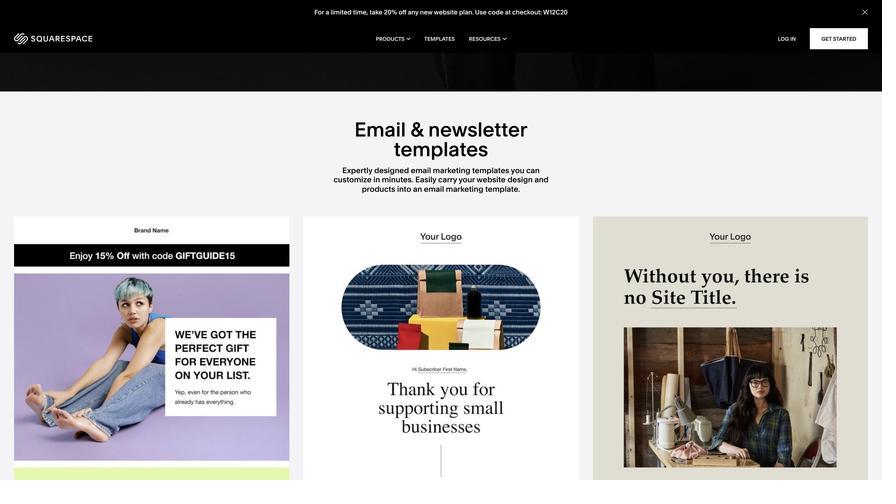 Task type: vqa. For each thing, say whether or not it's contained in the screenshot.
Myhra image
no



Task type: describe. For each thing, give the bounding box(es) containing it.
20%
[[384, 8, 397, 16]]

time,
[[353, 8, 368, 16]]

&
[[411, 118, 424, 142]]

limited
[[331, 8, 352, 16]]

email & newsletter templates
[[355, 118, 528, 161]]

template.
[[486, 185, 521, 194]]

email campaign template with a thank you message for supporting small businesses. image
[[304, 217, 579, 481]]

use
[[476, 8, 487, 16]]

email campaign template offering a 15 percent off coupon. image
[[14, 217, 290, 481]]

templates link
[[425, 25, 455, 53]]

expertly designed email marketing templates you can customize in minutes. easily carry your website design and products into an email marketing template.
[[334, 166, 549, 194]]

1 vertical spatial marketing
[[446, 185, 484, 194]]

in
[[791, 35, 797, 42]]

products
[[362, 185, 396, 194]]

templates inside email & newsletter templates
[[394, 137, 489, 161]]

minutes.
[[382, 175, 414, 185]]

code
[[489, 8, 504, 16]]

at
[[506, 8, 511, 16]]

products
[[376, 35, 405, 42]]

get started
[[822, 35, 857, 42]]

log             in
[[779, 35, 797, 42]]

newsletter
[[429, 118, 528, 142]]

take
[[370, 8, 383, 16]]

for a limited time, take 20% off any new website plan. use code at checkout: w12c20
[[315, 8, 568, 16]]

design
[[508, 175, 533, 185]]

get
[[822, 35, 833, 42]]

expertly
[[343, 166, 373, 176]]

for
[[315, 8, 324, 16]]

get started link
[[811, 28, 869, 49]]

log
[[779, 35, 790, 42]]

website inside expertly designed email marketing templates you can customize in minutes. easily carry your website design and products into an email marketing template.
[[477, 175, 506, 185]]

log             in link
[[779, 35, 797, 42]]

your
[[459, 175, 475, 185]]

email
[[355, 118, 406, 142]]

squarespace logo link
[[14, 33, 185, 44]]



Task type: locate. For each thing, give the bounding box(es) containing it.
checkout:
[[513, 8, 542, 16]]

0 vertical spatial website
[[434, 8, 458, 16]]

0 vertical spatial templates
[[394, 137, 489, 161]]

1 vertical spatial email
[[424, 185, 445, 194]]

you
[[511, 166, 525, 176]]

resources
[[469, 35, 501, 42]]

squarespace logo image
[[14, 33, 92, 44]]

w12c20
[[544, 8, 568, 16]]

email up an
[[411, 166, 431, 176]]

a
[[326, 8, 330, 16]]

in
[[374, 175, 380, 185]]

email
[[411, 166, 431, 176], [424, 185, 445, 194]]

resources button
[[469, 25, 507, 53]]

customize
[[334, 175, 372, 185]]

website right your
[[477, 175, 506, 185]]

1 vertical spatial templates
[[473, 166, 510, 176]]

1 vertical spatial website
[[477, 175, 506, 185]]

any
[[408, 8, 419, 16]]

carry
[[439, 175, 457, 185]]

templates up expertly designed email marketing templates you can customize in minutes. easily carry your website design and products into an email marketing template.
[[394, 137, 489, 161]]

1 horizontal spatial website
[[477, 175, 506, 185]]

an
[[413, 185, 423, 194]]

email right an
[[424, 185, 445, 194]]

templates
[[394, 137, 489, 161], [473, 166, 510, 176]]

marketing
[[433, 166, 471, 176], [446, 185, 484, 194]]

started
[[834, 35, 857, 42]]

0 vertical spatial email
[[411, 166, 431, 176]]

templates
[[425, 35, 455, 42]]

0 vertical spatial marketing
[[433, 166, 471, 176]]

templates up template.
[[473, 166, 510, 176]]

new
[[420, 8, 433, 16]]

products button
[[376, 25, 411, 53]]

templates inside expertly designed email marketing templates you can customize in minutes. easily carry your website design and products into an email marketing template.
[[473, 166, 510, 176]]

website
[[434, 8, 458, 16], [477, 175, 506, 185]]

and
[[535, 175, 549, 185]]

website right new
[[434, 8, 458, 16]]

email campaign template customized for your website title. image
[[593, 217, 869, 481]]

easily
[[416, 175, 437, 185]]

designed
[[375, 166, 409, 176]]

into
[[398, 185, 412, 194]]

off
[[399, 8, 407, 16]]

plan.
[[460, 8, 474, 16]]

can
[[527, 166, 540, 176]]

0 horizontal spatial website
[[434, 8, 458, 16]]



